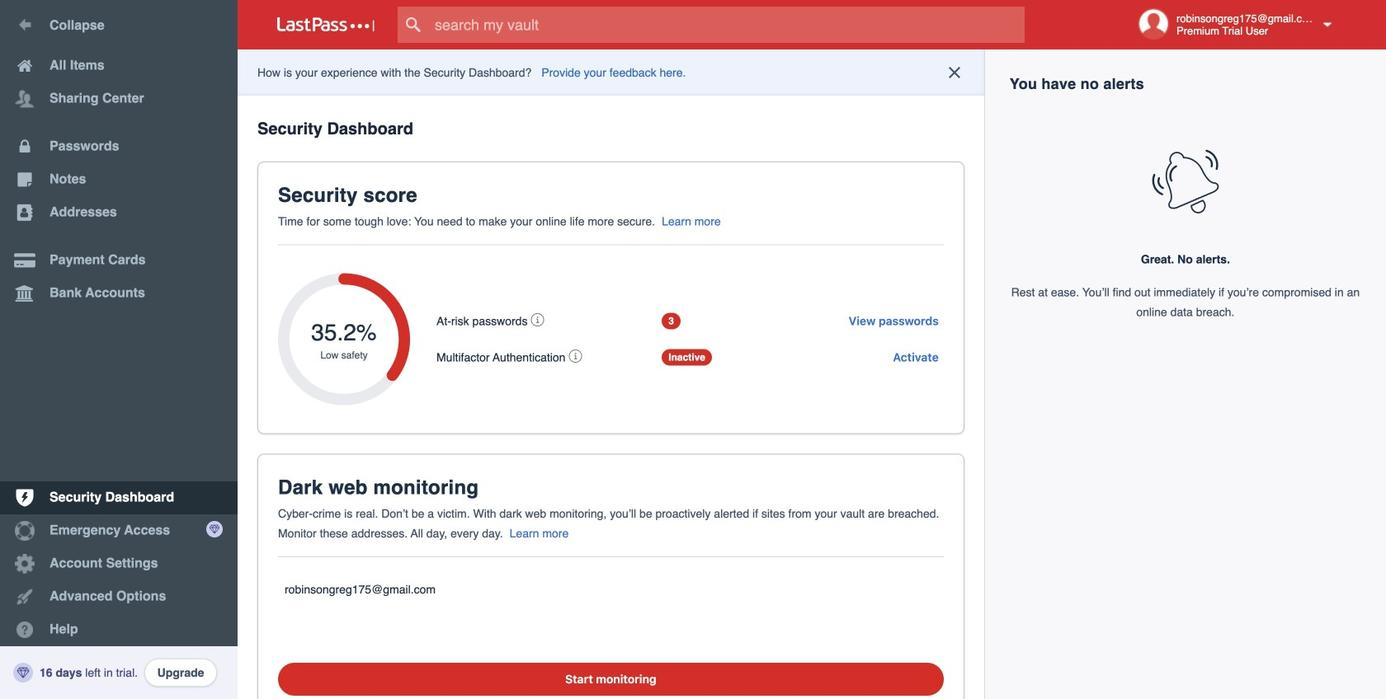 Task type: describe. For each thing, give the bounding box(es) containing it.
Search search field
[[398, 7, 1057, 43]]

main navigation navigation
[[0, 0, 238, 700]]



Task type: locate. For each thing, give the bounding box(es) containing it.
search my vault text field
[[398, 7, 1057, 43]]

lastpass image
[[277, 17, 375, 32]]



Task type: vqa. For each thing, say whether or not it's contained in the screenshot.
New item navigation
no



